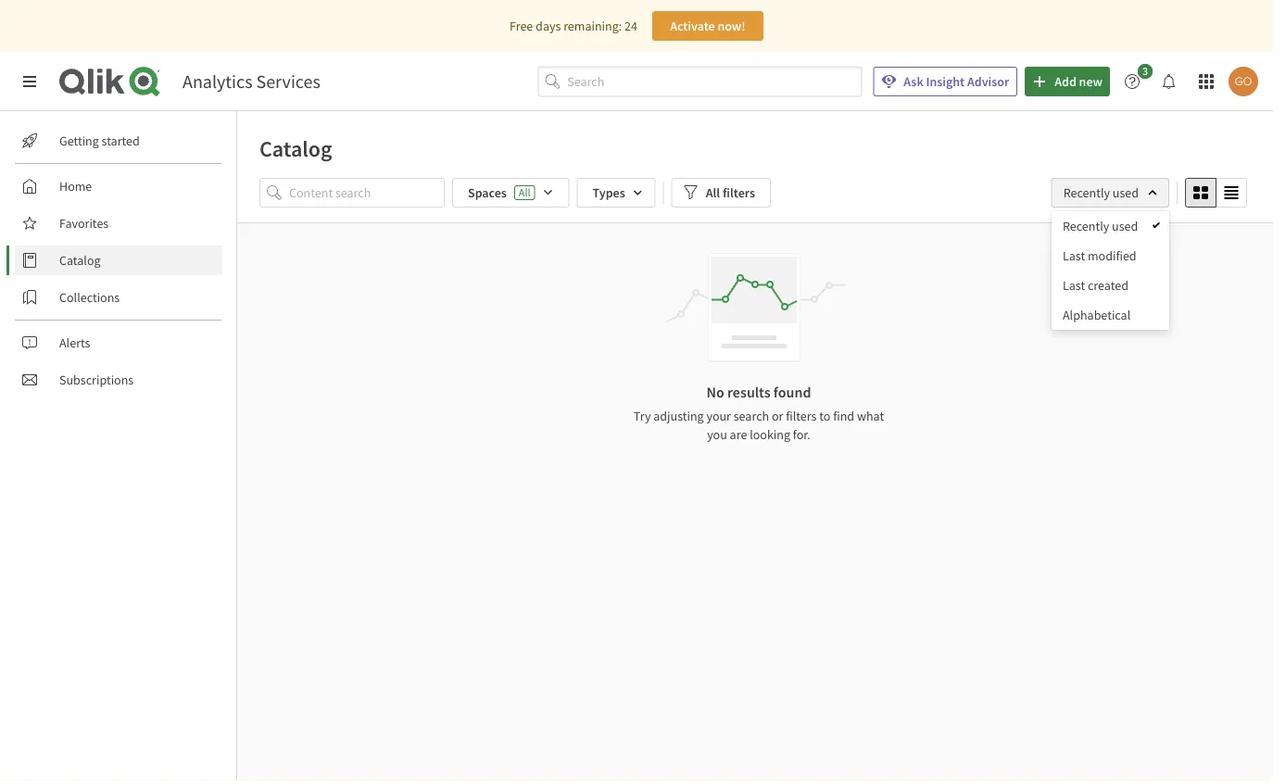 Task type: vqa. For each thing, say whether or not it's contained in the screenshot.
'Create
no



Task type: describe. For each thing, give the bounding box(es) containing it.
no
[[707, 383, 725, 401]]

favorites link
[[15, 209, 222, 238]]

list box inside filters region
[[1052, 211, 1170, 330]]

ask insight advisor
[[904, 73, 1009, 90]]

getting started link
[[15, 126, 222, 156]]

alphabetical option
[[1052, 300, 1170, 330]]

adjusting
[[654, 408, 704, 424]]

favorites
[[59, 215, 109, 232]]

alerts
[[59, 335, 90, 351]]

to
[[819, 408, 831, 424]]

Search text field
[[567, 66, 862, 97]]

last created
[[1063, 277, 1129, 294]]

free days remaining: 24
[[510, 18, 638, 34]]

collections
[[59, 289, 120, 306]]

activate now! link
[[652, 11, 764, 41]]

try
[[634, 408, 651, 424]]

Content search text field
[[289, 178, 445, 208]]

ask
[[904, 73, 924, 90]]

last for last created
[[1063, 277, 1085, 294]]

used for recently used "option"
[[1112, 218, 1138, 234]]

last for last modified
[[1063, 247, 1085, 264]]

your
[[707, 408, 731, 424]]

filters region
[[0, 0, 1273, 781]]

1 horizontal spatial catalog
[[259, 134, 332, 162]]

activate
[[670, 18, 715, 34]]

now!
[[718, 18, 746, 34]]

switch view group
[[1185, 178, 1247, 208]]

or
[[772, 408, 783, 424]]

free
[[510, 18, 533, 34]]

insight
[[926, 73, 965, 90]]

subscriptions link
[[15, 365, 222, 395]]

for.
[[793, 426, 811, 443]]

started
[[102, 133, 140, 149]]

search
[[734, 408, 769, 424]]

Recently used field
[[1052, 178, 1170, 208]]

what
[[857, 408, 884, 424]]



Task type: locate. For each thing, give the bounding box(es) containing it.
looking
[[750, 426, 791, 443]]

used inside field
[[1113, 184, 1139, 201]]

0 vertical spatial last
[[1063, 247, 1085, 264]]

0 vertical spatial catalog
[[259, 134, 332, 162]]

used up recently used "option"
[[1113, 184, 1139, 201]]

ask insight advisor button
[[873, 67, 1018, 96]]

1 vertical spatial recently used
[[1063, 218, 1138, 234]]

2 recently from the top
[[1063, 218, 1110, 234]]

analytics services element
[[183, 70, 320, 93]]

recently used up last modified at the top right of page
[[1063, 218, 1138, 234]]

last up last created
[[1063, 247, 1085, 264]]

recently for recently used "option"
[[1063, 218, 1110, 234]]

2 used from the top
[[1112, 218, 1138, 234]]

used inside "option"
[[1112, 218, 1138, 234]]

days
[[536, 18, 561, 34]]

analytics services
[[183, 70, 320, 93]]

1 vertical spatial recently
[[1063, 218, 1110, 234]]

1 recently from the top
[[1064, 184, 1110, 201]]

catalog inside navigation pane element
[[59, 252, 101, 269]]

subscriptions
[[59, 372, 134, 388]]

0 vertical spatial recently
[[1064, 184, 1110, 201]]

list box containing recently used
[[1052, 211, 1170, 330]]

1 recently used from the top
[[1064, 184, 1139, 201]]

recently inside "option"
[[1063, 218, 1110, 234]]

recently used option
[[1052, 211, 1170, 241]]

analytics
[[183, 70, 253, 93]]

recently up recently used "option"
[[1064, 184, 1110, 201]]

catalog down favorites
[[59, 252, 101, 269]]

catalog down the services
[[259, 134, 332, 162]]

alphabetical
[[1063, 307, 1131, 323]]

last inside 'option'
[[1063, 277, 1085, 294]]

found
[[774, 383, 811, 401]]

last modified option
[[1052, 241, 1170, 271]]

navigation pane element
[[0, 119, 236, 402]]

recently
[[1064, 184, 1110, 201], [1063, 218, 1110, 234]]

recently used inside field
[[1064, 184, 1139, 201]]

filters
[[786, 408, 817, 424]]

0 vertical spatial used
[[1113, 184, 1139, 201]]

2 last from the top
[[1063, 277, 1085, 294]]

collections link
[[15, 283, 222, 312]]

activate now!
[[670, 18, 746, 34]]

used up the modified
[[1112, 218, 1138, 234]]

1 vertical spatial used
[[1112, 218, 1138, 234]]

recently for 'recently used' field
[[1064, 184, 1110, 201]]

results
[[728, 383, 771, 401]]

you
[[707, 426, 727, 443]]

alerts link
[[15, 328, 222, 358]]

used for 'recently used' field
[[1113, 184, 1139, 201]]

2 recently used from the top
[[1063, 218, 1138, 234]]

24
[[625, 18, 638, 34]]

recently used for recently used "option"
[[1063, 218, 1138, 234]]

1 vertical spatial catalog
[[59, 252, 101, 269]]

home
[[59, 178, 92, 195]]

searchbar element
[[538, 66, 862, 97]]

recently up last modified at the top right of page
[[1063, 218, 1110, 234]]

recently inside field
[[1064, 184, 1110, 201]]

recently used inside "option"
[[1063, 218, 1138, 234]]

home link
[[15, 171, 222, 201]]

are
[[730, 426, 747, 443]]

1 vertical spatial last
[[1063, 277, 1085, 294]]

modified
[[1088, 247, 1137, 264]]

catalog link
[[15, 246, 222, 275]]

last left created
[[1063, 277, 1085, 294]]

close sidebar menu image
[[22, 74, 37, 89]]

getting started
[[59, 133, 140, 149]]

recently used up recently used "option"
[[1064, 184, 1139, 201]]

1 last from the top
[[1063, 247, 1085, 264]]

0 vertical spatial recently used
[[1064, 184, 1139, 201]]

last modified
[[1063, 247, 1137, 264]]

1 used from the top
[[1113, 184, 1139, 201]]

find
[[833, 408, 855, 424]]

last inside option
[[1063, 247, 1085, 264]]

last
[[1063, 247, 1085, 264], [1063, 277, 1085, 294]]

0 horizontal spatial catalog
[[59, 252, 101, 269]]

recently used for 'recently used' field
[[1064, 184, 1139, 201]]

no results found try adjusting your search or filters to find what you are looking for.
[[634, 383, 884, 443]]

created
[[1088, 277, 1129, 294]]

last created option
[[1052, 271, 1170, 300]]

list box
[[1052, 211, 1170, 330]]

getting
[[59, 133, 99, 149]]

used
[[1113, 184, 1139, 201], [1112, 218, 1138, 234]]

catalog
[[259, 134, 332, 162], [59, 252, 101, 269]]

recently used
[[1064, 184, 1139, 201], [1063, 218, 1138, 234]]

advisor
[[967, 73, 1009, 90]]

remaining:
[[564, 18, 622, 34]]

services
[[256, 70, 320, 93]]



